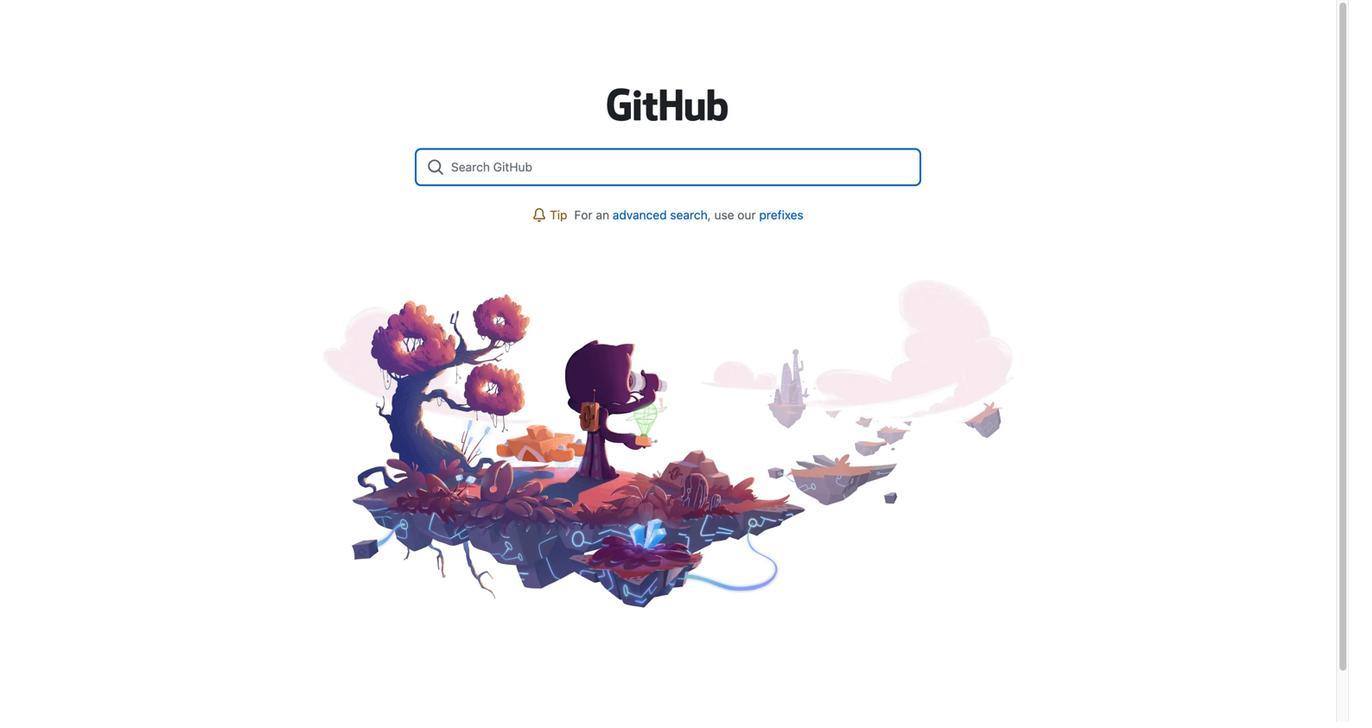 Task type: describe. For each thing, give the bounding box(es) containing it.
for
[[574, 208, 593, 222]]

Search GitHub text field
[[451, 150, 902, 185]]

an
[[596, 208, 609, 222]]

illustration of mona looking through binoculars at the a building a supernatural landscape image
[[322, 280, 1014, 608]]

sc 9kayk9 0 image
[[533, 208, 546, 222]]

search
[[670, 208, 708, 222]]

use
[[714, 208, 734, 222]]



Task type: locate. For each thing, give the bounding box(es) containing it.
prefixes button
[[759, 206, 804, 224]]

advanced search link
[[613, 208, 708, 222]]

,
[[708, 208, 711, 222]]

tip
[[550, 208, 567, 222]]

prefixes
[[759, 208, 804, 222]]

for an advanced search , use our prefixes
[[574, 208, 804, 222]]

our
[[737, 208, 756, 222]]

sc 9kayk9 0 image
[[427, 159, 444, 176]]

advanced
[[613, 208, 667, 222]]



Task type: vqa. For each thing, say whether or not it's contained in the screenshot.
search github Text Field
yes



